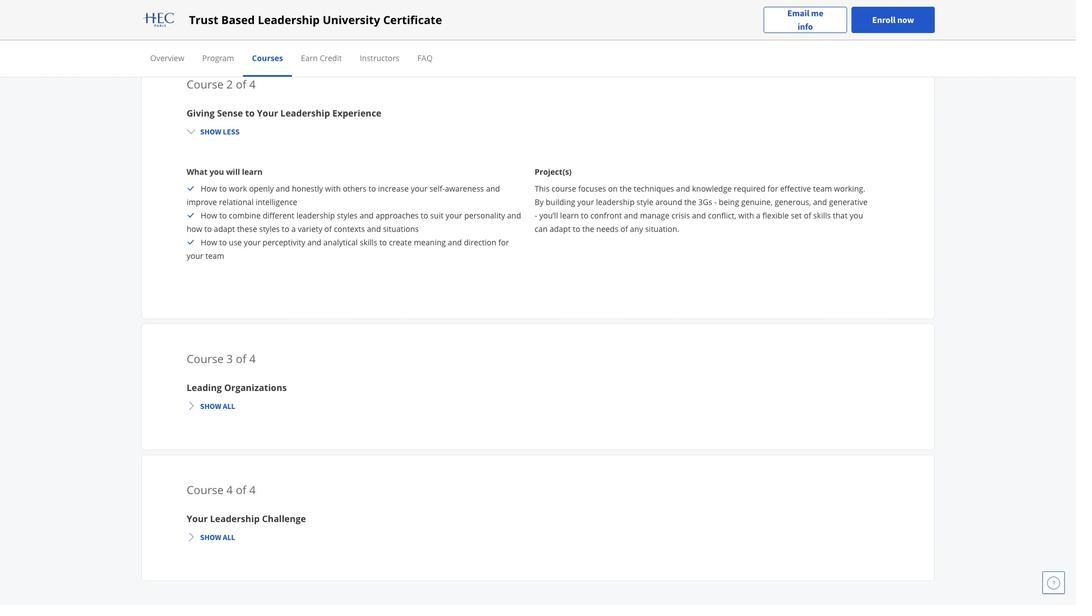 Task type: vqa. For each thing, say whether or not it's contained in the screenshot.
academic
no



Task type: locate. For each thing, give the bounding box(es) containing it.
the left the 3gs
[[685, 197, 697, 208]]

leadership inside how to combine different leadership styles and approaches to suit your personality and how to adapt these styles to a variety of contexts and situations
[[297, 210, 335, 221]]

styles up contexts
[[337, 210, 358, 221]]

show down "leading"
[[200, 401, 221, 411]]

how inside how to combine different leadership styles and approaches to suit your personality and how to adapt these styles to a variety of contexts and situations
[[201, 210, 217, 221]]

2 horizontal spatial the
[[685, 197, 697, 208]]

adapt down you'll
[[550, 224, 571, 235]]

1 vertical spatial course
[[187, 351, 224, 367]]

leading organizations
[[187, 382, 287, 394]]

how to combine different leadership styles and approaches to suit your personality and how to adapt these styles to a variety of contexts and situations
[[187, 210, 521, 235]]

1 horizontal spatial leadership
[[596, 197, 635, 208]]

1 how from the top
[[201, 183, 217, 194]]

perceptivity
[[263, 237, 306, 248]]

1 horizontal spatial a
[[757, 210, 761, 221]]

1 show all button from the top
[[182, 396, 240, 417]]

1 vertical spatial a
[[292, 224, 296, 235]]

1 vertical spatial leadership
[[297, 210, 335, 221]]

organizations
[[224, 382, 287, 394]]

knowledge
[[693, 183, 732, 194]]

2 vertical spatial the
[[583, 224, 595, 235]]

styles
[[337, 210, 358, 221], [259, 224, 280, 235]]

show inside dropdown button
[[200, 127, 221, 137]]

-
[[715, 197, 717, 208], [535, 210, 538, 221]]

adapt
[[214, 224, 235, 235], [550, 224, 571, 235]]

1 horizontal spatial you
[[850, 210, 864, 221]]

show all down your leadership challenge
[[200, 533, 235, 543]]

show left less
[[200, 127, 221, 137]]

your inside how to combine different leadership styles and approaches to suit your personality and how to adapt these styles to a variety of contexts and situations
[[446, 210, 463, 221]]

crisis
[[672, 210, 690, 221]]

0 vertical spatial learn
[[242, 167, 263, 177]]

show all down "leading"
[[200, 401, 235, 411]]

1 vertical spatial leadership
[[281, 107, 330, 119]]

show all
[[200, 401, 235, 411], [200, 533, 235, 543]]

leadership down course 4 of 4
[[210, 513, 260, 525]]

1 horizontal spatial your
[[257, 107, 278, 119]]

2 adapt from the left
[[550, 224, 571, 235]]

4
[[249, 77, 256, 92], [249, 351, 256, 367], [227, 483, 233, 498], [249, 483, 256, 498]]

you left will
[[210, 167, 224, 177]]

1 all from the top
[[223, 401, 235, 411]]

your
[[257, 107, 278, 119], [187, 513, 208, 525]]

for
[[768, 183, 779, 194], [499, 237, 509, 248]]

to right others
[[369, 183, 376, 194]]

0 horizontal spatial your
[[187, 513, 208, 525]]

2 show all button from the top
[[182, 528, 240, 548]]

focuses
[[579, 183, 607, 194]]

show all button down "leading"
[[182, 396, 240, 417]]

combine
[[229, 210, 261, 221]]

and down variety
[[308, 237, 322, 248]]

enroll now button
[[852, 7, 936, 33]]

0 vertical spatial for
[[768, 183, 779, 194]]

needs
[[597, 224, 619, 235]]

a inside how to combine different leadership styles and approaches to suit your personality and how to adapt these styles to a variety of contexts and situations
[[292, 224, 296, 235]]

work
[[229, 183, 247, 194]]

0 horizontal spatial a
[[292, 224, 296, 235]]

courses
[[252, 52, 283, 63]]

team inside this course focuses on the techniques and knowledge required for effective team working. by building your leadership style around the 3gs - being genuine, generous, and generative - you'll learn to confront and manage crisis and conflict, with a flexible set of skills that you can adapt to the needs of any situation.
[[814, 183, 833, 194]]

your
[[411, 183, 428, 194], [578, 197, 594, 208], [446, 210, 463, 221], [244, 237, 261, 248], [187, 251, 203, 261]]

1 vertical spatial how
[[201, 210, 217, 221]]

0 horizontal spatial -
[[535, 210, 538, 221]]

project(s)
[[535, 167, 572, 177]]

required
[[734, 183, 766, 194]]

leadership up variety
[[297, 210, 335, 221]]

the right on
[[620, 183, 632, 194]]

course left the 3
[[187, 351, 224, 367]]

2 show from the top
[[200, 401, 221, 411]]

styles down different
[[259, 224, 280, 235]]

awareness
[[445, 183, 484, 194]]

of right 2
[[236, 77, 247, 92]]

with down genuine,
[[739, 210, 755, 221]]

a up perceptivity
[[292, 224, 296, 235]]

confront
[[591, 210, 622, 221]]

leading
[[187, 382, 222, 394]]

show all for 4
[[200, 533, 235, 543]]

1 vertical spatial all
[[223, 533, 235, 543]]

to right how
[[204, 224, 212, 235]]

0 vertical spatial leadership
[[596, 197, 635, 208]]

1 horizontal spatial learn
[[560, 210, 579, 221]]

leadership
[[258, 12, 320, 27], [281, 107, 330, 119], [210, 513, 260, 525]]

- left you'll
[[535, 210, 538, 221]]

your down these
[[244, 237, 261, 248]]

and right 'meaning'
[[448, 237, 462, 248]]

use
[[229, 237, 242, 248]]

1 course from the top
[[187, 77, 224, 92]]

0 vertical spatial show
[[200, 127, 221, 137]]

0 horizontal spatial you
[[210, 167, 224, 177]]

0 vertical spatial course
[[187, 77, 224, 92]]

2 vertical spatial show
[[200, 533, 221, 543]]

2 show all from the top
[[200, 533, 235, 543]]

0 horizontal spatial for
[[499, 237, 509, 248]]

for right direction
[[499, 237, 509, 248]]

course up your leadership challenge
[[187, 483, 224, 498]]

0 horizontal spatial with
[[325, 183, 341, 194]]

0 vertical spatial show all
[[200, 401, 235, 411]]

all
[[223, 401, 235, 411], [223, 533, 235, 543]]

1 vertical spatial skills
[[360, 237, 378, 248]]

0 horizontal spatial skills
[[360, 237, 378, 248]]

team
[[814, 183, 833, 194], [206, 251, 224, 261]]

how inside how to work openly and honestly with others to increase your self-awareness and improve relational intelligence
[[201, 183, 217, 194]]

1 vertical spatial styles
[[259, 224, 280, 235]]

leadership up earn
[[258, 12, 320, 27]]

and right personality
[[507, 210, 521, 221]]

show all button for 4
[[182, 528, 240, 548]]

1 vertical spatial for
[[499, 237, 509, 248]]

1 vertical spatial learn
[[560, 210, 579, 221]]

contexts
[[334, 224, 365, 235]]

- right the 3gs
[[715, 197, 717, 208]]

team right effective
[[814, 183, 833, 194]]

you
[[210, 167, 224, 177], [850, 210, 864, 221]]

0 vertical spatial skills
[[814, 210, 831, 221]]

skills down contexts
[[360, 237, 378, 248]]

with inside this course focuses on the techniques and knowledge required for effective team working. by building your leadership style around the 3gs - being genuine, generous, and generative - you'll learn to confront and manage crisis and conflict, with a flexible set of skills that you can adapt to the needs of any situation.
[[739, 210, 755, 221]]

you down generative
[[850, 210, 864, 221]]

2 all from the top
[[223, 533, 235, 543]]

1 vertical spatial team
[[206, 251, 224, 261]]

for inside this course focuses on the techniques and knowledge required for effective team working. by building your leadership style around the 3gs - being genuine, generous, and generative - you'll learn to confront and manage crisis and conflict, with a flexible set of skills that you can adapt to the needs of any situation.
[[768, 183, 779, 194]]

info
[[798, 21, 814, 32]]

1 horizontal spatial with
[[739, 210, 755, 221]]

to
[[245, 107, 255, 119], [219, 183, 227, 194], [369, 183, 376, 194], [219, 210, 227, 221], [421, 210, 428, 221], [581, 210, 589, 221], [204, 224, 212, 235], [282, 224, 290, 235], [573, 224, 581, 235], [219, 237, 227, 248], [380, 237, 387, 248]]

your right suit
[[446, 210, 463, 221]]

all down leading organizations
[[223, 401, 235, 411]]

1 horizontal spatial adapt
[[550, 224, 571, 235]]

learn down building
[[560, 210, 579, 221]]

0 vertical spatial all
[[223, 401, 235, 411]]

1 show all from the top
[[200, 401, 235, 411]]

3 how from the top
[[201, 237, 217, 248]]

how
[[201, 183, 217, 194], [201, 210, 217, 221], [201, 237, 217, 248]]

3 show from the top
[[200, 533, 221, 543]]

0 vertical spatial styles
[[337, 210, 358, 221]]

course for course 4 of 4
[[187, 483, 224, 498]]

0 vertical spatial a
[[757, 210, 761, 221]]

adapt up use
[[214, 224, 235, 235]]

0 vertical spatial show all button
[[182, 396, 240, 417]]

how down how
[[201, 237, 217, 248]]

by
[[535, 197, 544, 208]]

this course focuses on the techniques and knowledge required for effective team working. by building your leadership style around the 3gs - being genuine, generous, and generative - you'll learn to confront and manage crisis and conflict, with a flexible set of skills that you can adapt to the needs of any situation.
[[535, 183, 868, 235]]

enroll now
[[873, 14, 915, 26]]

a
[[757, 210, 761, 221], [292, 224, 296, 235]]

team down improve
[[206, 251, 224, 261]]

0 vertical spatial how
[[201, 183, 217, 194]]

how down improve
[[201, 210, 217, 221]]

3
[[227, 351, 233, 367]]

the
[[620, 183, 632, 194], [685, 197, 697, 208], [583, 224, 595, 235]]

your left self-
[[411, 183, 428, 194]]

your right the 'sense'
[[257, 107, 278, 119]]

skills left that
[[814, 210, 831, 221]]

0 vertical spatial with
[[325, 183, 341, 194]]

0 vertical spatial you
[[210, 167, 224, 177]]

all down your leadership challenge
[[223, 533, 235, 543]]

2 vertical spatial course
[[187, 483, 224, 498]]

learn inside this course focuses on the techniques and knowledge required for effective team working. by building your leadership style around the 3gs - being genuine, generous, and generative - you'll learn to confront and manage crisis and conflict, with a flexible set of skills that you can adapt to the needs of any situation.
[[560, 210, 579, 221]]

1 vertical spatial show all button
[[182, 528, 240, 548]]

how to use your perceptivity and analytical skills to create meaning and direction for your team
[[187, 237, 509, 261]]

0 vertical spatial the
[[620, 183, 632, 194]]

course left 2
[[187, 77, 224, 92]]

show for 4
[[200, 533, 221, 543]]

0 horizontal spatial learn
[[242, 167, 263, 177]]

1 horizontal spatial skills
[[814, 210, 831, 221]]

a inside this course focuses on the techniques and knowledge required for effective team working. by building your leadership style around the 3gs - being genuine, generous, and generative - you'll learn to confront and manage crisis and conflict, with a flexible set of skills that you can adapt to the needs of any situation.
[[757, 210, 761, 221]]

how up improve
[[201, 183, 217, 194]]

email
[[788, 8, 810, 19]]

meaning
[[414, 237, 446, 248]]

direction
[[464, 237, 497, 248]]

4 for course 2 of 4
[[249, 77, 256, 92]]

1 horizontal spatial for
[[768, 183, 779, 194]]

to left use
[[219, 237, 227, 248]]

of right variety
[[325, 224, 332, 235]]

based
[[221, 12, 255, 27]]

with
[[325, 183, 341, 194], [739, 210, 755, 221]]

2 how from the top
[[201, 210, 217, 221]]

of
[[236, 77, 247, 92], [804, 210, 812, 221], [325, 224, 332, 235], [621, 224, 628, 235], [236, 351, 247, 367], [236, 483, 247, 498]]

course 2 of 4
[[187, 77, 256, 92]]

3gs
[[699, 197, 713, 208]]

3 course from the top
[[187, 483, 224, 498]]

the left needs
[[583, 224, 595, 235]]

0 horizontal spatial the
[[583, 224, 595, 235]]

and right contexts
[[367, 224, 381, 235]]

learn
[[242, 167, 263, 177], [560, 210, 579, 221]]

learn up openly
[[242, 167, 263, 177]]

email me info button
[[764, 6, 848, 33]]

leadership down on
[[596, 197, 635, 208]]

1 horizontal spatial -
[[715, 197, 717, 208]]

your inside how to work openly and honestly with others to increase your self-awareness and improve relational intelligence
[[411, 183, 428, 194]]

show all button down your leadership challenge
[[182, 528, 240, 548]]

for up genuine,
[[768, 183, 779, 194]]

skills inside this course focuses on the techniques and knowledge required for effective team working. by building your leadership style around the 3gs - being genuine, generous, and generative - you'll learn to confront and manage crisis and conflict, with a flexible set of skills that you can adapt to the needs of any situation.
[[814, 210, 831, 221]]

1 show from the top
[[200, 127, 221, 137]]

2 course from the top
[[187, 351, 224, 367]]

1 vertical spatial show
[[200, 401, 221, 411]]

your down course 4 of 4
[[187, 513, 208, 525]]

course
[[187, 77, 224, 92], [187, 351, 224, 367], [187, 483, 224, 498]]

courses link
[[252, 52, 283, 63]]

a down genuine,
[[757, 210, 761, 221]]

leadership inside this course focuses on the techniques and knowledge required for effective team working. by building your leadership style around the 3gs - being genuine, generous, and generative - you'll learn to confront and manage crisis and conflict, with a flexible set of skills that you can adapt to the needs of any situation.
[[596, 197, 635, 208]]

0 vertical spatial your
[[257, 107, 278, 119]]

1 vertical spatial with
[[739, 210, 755, 221]]

0 horizontal spatial team
[[206, 251, 224, 261]]

how inside how to use your perceptivity and analytical skills to create meaning and direction for your team
[[201, 237, 217, 248]]

program link
[[202, 52, 234, 63]]

1 adapt from the left
[[214, 224, 235, 235]]

1 vertical spatial show all
[[200, 533, 235, 543]]

with left others
[[325, 183, 341, 194]]

and up personality
[[486, 183, 500, 194]]

show down your leadership challenge
[[200, 533, 221, 543]]

less
[[223, 127, 240, 137]]

0 horizontal spatial leadership
[[297, 210, 335, 221]]

1 horizontal spatial styles
[[337, 210, 358, 221]]

1 vertical spatial -
[[535, 210, 538, 221]]

generative
[[830, 197, 868, 208]]

1 horizontal spatial team
[[814, 183, 833, 194]]

leadership left experience
[[281, 107, 330, 119]]

your leadership challenge
[[187, 513, 306, 525]]

0 horizontal spatial adapt
[[214, 224, 235, 235]]

your down focuses
[[578, 197, 594, 208]]

1 vertical spatial you
[[850, 210, 864, 221]]

2 vertical spatial how
[[201, 237, 217, 248]]

and up intelligence
[[276, 183, 290, 194]]

analytical
[[324, 237, 358, 248]]

course for course 3 of 4
[[187, 351, 224, 367]]

0 vertical spatial team
[[814, 183, 833, 194]]

show all for 3
[[200, 401, 235, 411]]



Task type: describe. For each thing, give the bounding box(es) containing it.
of right "set"
[[804, 210, 812, 221]]

relational
[[219, 197, 254, 208]]

giving
[[187, 107, 215, 119]]

now
[[898, 14, 915, 26]]

course for course 2 of 4
[[187, 77, 224, 92]]

variety
[[298, 224, 323, 235]]

flexible
[[763, 210, 789, 221]]

personality
[[465, 210, 505, 221]]

with inside how to work openly and honestly with others to increase your self-awareness and improve relational intelligence
[[325, 183, 341, 194]]

earn credit link
[[301, 52, 342, 63]]

1 horizontal spatial the
[[620, 183, 632, 194]]

to left confront
[[581, 210, 589, 221]]

show less
[[200, 127, 240, 137]]

adapt inside how to combine different leadership styles and approaches to suit your personality and how to adapt these styles to a variety of contexts and situations
[[214, 224, 235, 235]]

and up any
[[624, 210, 638, 221]]

can
[[535, 224, 548, 235]]

how
[[187, 224, 202, 235]]

challenge
[[262, 513, 306, 525]]

style
[[637, 197, 654, 208]]

0 vertical spatial -
[[715, 197, 717, 208]]

that
[[833, 210, 848, 221]]

all for 4
[[223, 533, 235, 543]]

how for to
[[201, 210, 217, 221]]

of left any
[[621, 224, 628, 235]]

to down relational
[[219, 210, 227, 221]]

enroll
[[873, 14, 896, 26]]

building
[[546, 197, 576, 208]]

your down how
[[187, 251, 203, 261]]

of inside how to combine different leadership styles and approaches to suit your personality and how to adapt these styles to a variety of contexts and situations
[[325, 224, 332, 235]]

on
[[609, 183, 618, 194]]

credit
[[320, 52, 342, 63]]

course
[[552, 183, 577, 194]]

openly
[[249, 183, 274, 194]]

effective
[[781, 183, 812, 194]]

to left suit
[[421, 210, 428, 221]]

manage
[[640, 210, 670, 221]]

this
[[535, 183, 550, 194]]

me
[[812, 8, 824, 19]]

being
[[719, 197, 740, 208]]

to right the 'sense'
[[245, 107, 255, 119]]

sense
[[217, 107, 243, 119]]

around
[[656, 197, 683, 208]]

others
[[343, 183, 367, 194]]

techniques
[[634, 183, 675, 194]]

course 4 of 4
[[187, 483, 256, 498]]

for inside how to use your perceptivity and analytical skills to create meaning and direction for your team
[[499, 237, 509, 248]]

show less button
[[182, 122, 244, 142]]

skills inside how to use your perceptivity and analytical skills to create meaning and direction for your team
[[360, 237, 378, 248]]

conflict,
[[709, 210, 737, 221]]

0 horizontal spatial styles
[[259, 224, 280, 235]]

situations
[[383, 224, 419, 235]]

honestly
[[292, 183, 323, 194]]

4 for course 4 of 4
[[249, 483, 256, 498]]

to left work
[[219, 183, 227, 194]]

certificate menu element
[[141, 40, 936, 77]]

what
[[187, 167, 208, 177]]

email me info
[[788, 8, 824, 32]]

1 vertical spatial the
[[685, 197, 697, 208]]

your inside this course focuses on the techniques and knowledge required for effective team working. by building your leadership style around the 3gs - being genuine, generous, and generative - you'll learn to confront and manage crisis and conflict, with a flexible set of skills that you can adapt to the needs of any situation.
[[578, 197, 594, 208]]

all for 3
[[223, 401, 235, 411]]

of up your leadership challenge
[[236, 483, 247, 498]]

faq link
[[418, 52, 433, 63]]

giving sense to your leadership experience
[[187, 107, 382, 119]]

university
[[323, 12, 380, 27]]

adapt inside this course focuses on the techniques and knowledge required for effective team working. by building your leadership style around the 3gs - being genuine, generous, and generative - you'll learn to confront and manage crisis and conflict, with a flexible set of skills that you can adapt to the needs of any situation.
[[550, 224, 571, 235]]

show for 3
[[200, 401, 221, 411]]

2
[[227, 77, 233, 92]]

self-
[[430, 183, 445, 194]]

how for improve
[[201, 183, 217, 194]]

instructors link
[[360, 52, 400, 63]]

help center image
[[1048, 577, 1061, 590]]

overview link
[[150, 52, 184, 63]]

improve
[[187, 197, 217, 208]]

instructors
[[360, 52, 400, 63]]

program
[[202, 52, 234, 63]]

faq
[[418, 52, 433, 63]]

and down the 3gs
[[692, 210, 706, 221]]

any
[[630, 224, 644, 235]]

earn credit
[[301, 52, 342, 63]]

show all button for 3
[[182, 396, 240, 417]]

to left needs
[[573, 224, 581, 235]]

situation.
[[646, 224, 680, 235]]

team inside how to use your perceptivity and analytical skills to create meaning and direction for your team
[[206, 251, 224, 261]]

to left create
[[380, 237, 387, 248]]

you inside this course focuses on the techniques and knowledge required for effective team working. by building your leadership style around the 3gs - being genuine, generous, and generative - you'll learn to confront and manage crisis and conflict, with a flexible set of skills that you can adapt to the needs of any situation.
[[850, 210, 864, 221]]

trust based leadership university certificate
[[189, 12, 442, 27]]

4 for course 3 of 4
[[249, 351, 256, 367]]

how for your
[[201, 237, 217, 248]]

to up perceptivity
[[282, 224, 290, 235]]

these
[[237, 224, 257, 235]]

different
[[263, 210, 295, 221]]

experience
[[333, 107, 382, 119]]

hec paris image
[[141, 11, 176, 29]]

1 vertical spatial your
[[187, 513, 208, 525]]

intelligence
[[256, 197, 297, 208]]

increase
[[378, 183, 409, 194]]

set
[[791, 210, 802, 221]]

and up around
[[677, 183, 691, 194]]

working.
[[835, 183, 866, 194]]

generous,
[[775, 197, 812, 208]]

and up contexts
[[360, 210, 374, 221]]

certificate
[[383, 12, 442, 27]]

will
[[226, 167, 240, 177]]

genuine,
[[742, 197, 773, 208]]

of right the 3
[[236, 351, 247, 367]]

overview
[[150, 52, 184, 63]]

and right generous,
[[814, 197, 828, 208]]

you'll
[[540, 210, 558, 221]]

0 vertical spatial leadership
[[258, 12, 320, 27]]

what you will learn
[[187, 167, 263, 177]]

2 vertical spatial leadership
[[210, 513, 260, 525]]

create
[[389, 237, 412, 248]]

trust
[[189, 12, 218, 27]]

earn
[[301, 52, 318, 63]]

course 3 of 4
[[187, 351, 256, 367]]



